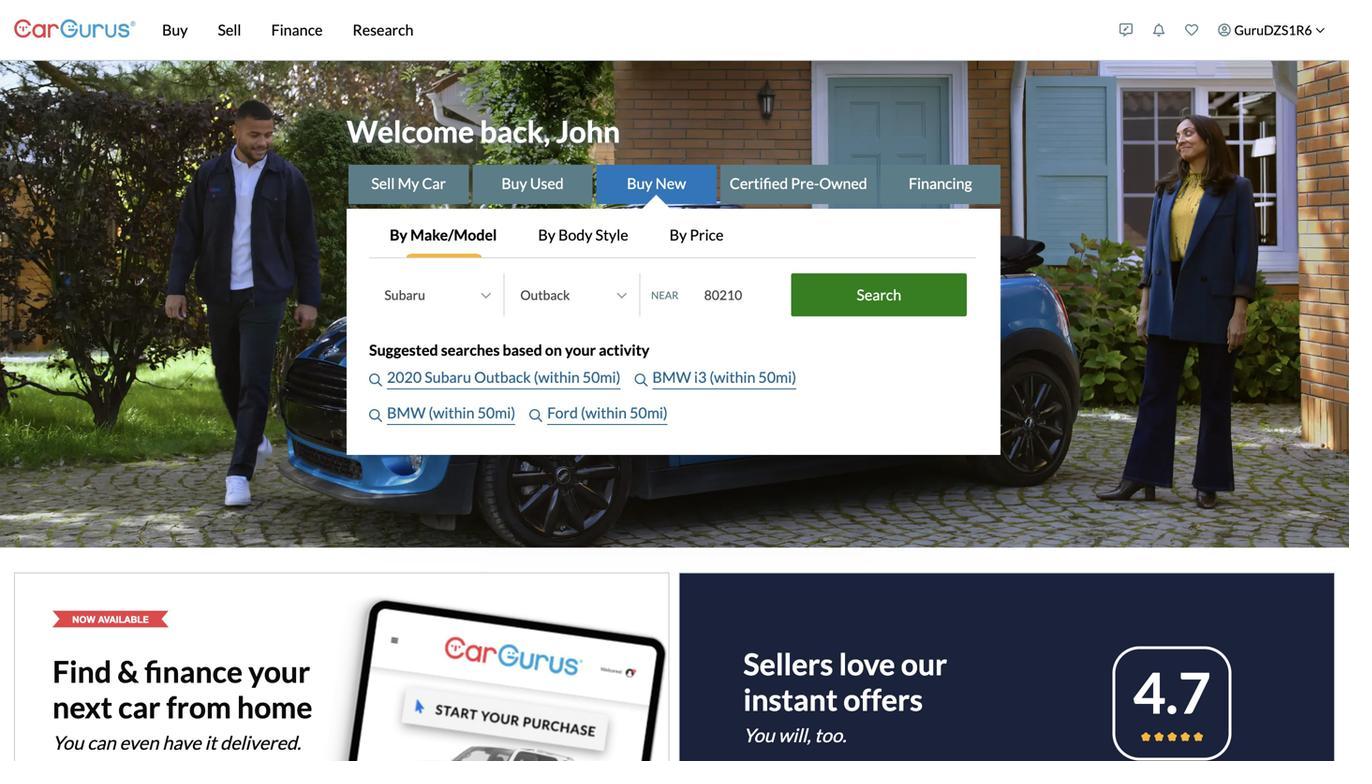 Task type: locate. For each thing, give the bounding box(es) containing it.
1 by from the left
[[390, 226, 408, 244]]

outback
[[474, 368, 531, 387]]

sell button
[[203, 0, 256, 60]]

ford
[[547, 404, 578, 422]]

next
[[52, 689, 112, 726]]

it
[[205, 732, 217, 755]]

Zip telephone field
[[693, 276, 787, 314]]

0 vertical spatial search image
[[635, 374, 648, 387]]

1 horizontal spatial bmw
[[653, 368, 691, 387]]

you left will,
[[744, 725, 775, 747]]

(within 50mi) link right ford
[[581, 402, 668, 425]]

1 horizontal spatial sell
[[371, 174, 395, 193]]

(within 50mi) link down on
[[534, 366, 621, 390]]

search image left ford
[[530, 410, 543, 423]]

1 horizontal spatial search image
[[530, 410, 543, 423]]

new
[[656, 174, 686, 193]]

buy
[[162, 21, 188, 39], [502, 174, 527, 193], [627, 174, 653, 193]]

sell right buy "dropdown button"
[[218, 21, 241, 39]]

buy left new
[[627, 174, 653, 193]]

0 horizontal spatial by
[[390, 226, 408, 244]]

1 horizontal spatial your
[[565, 341, 596, 359]]

(within 50mi) link
[[534, 366, 621, 390], [710, 366, 797, 390], [429, 402, 516, 425], [581, 402, 668, 425]]

1 vertical spatial your
[[248, 654, 310, 690]]

car
[[118, 689, 160, 726]]

bmw i3 link
[[653, 366, 710, 390]]

your right on
[[565, 341, 596, 359]]

0 horizontal spatial buy
[[162, 21, 188, 39]]

0 vertical spatial bmw
[[653, 368, 691, 387]]

by down my
[[390, 226, 408, 244]]

0 horizontal spatial search image
[[369, 410, 382, 423]]

bmw
[[653, 368, 691, 387], [387, 404, 426, 422]]

bmw link
[[387, 402, 429, 425]]

menu bar
[[136, 0, 1110, 60]]

0 horizontal spatial you
[[52, 732, 84, 755]]

(within 50mi) link down 2020 subaru outback link
[[429, 402, 516, 425]]

1 vertical spatial bmw
[[387, 404, 426, 422]]

price
[[690, 226, 724, 244]]

open notifications image
[[1153, 23, 1166, 37]]

2 by from the left
[[538, 226, 556, 244]]

buy left used at top left
[[502, 174, 527, 193]]

your
[[565, 341, 596, 359], [248, 654, 310, 690]]

sell left my
[[371, 174, 395, 193]]

sellers
[[744, 646, 833, 682]]

suggested searches based on your activity
[[369, 341, 650, 359]]

search image for bmw i3 (within 50mi)
[[635, 374, 648, 387]]

based
[[503, 341, 542, 359]]

50mi)
[[583, 368, 621, 387], [759, 368, 797, 387], [478, 404, 516, 422], [630, 404, 668, 422]]

2020 subaru outback link
[[387, 366, 534, 390]]

can
[[87, 732, 116, 755]]

1 horizontal spatial search image
[[635, 374, 648, 387]]

my
[[398, 174, 419, 193]]

by left price
[[670, 226, 687, 244]]

you
[[744, 725, 775, 747], [52, 732, 84, 755]]

sell
[[218, 21, 241, 39], [371, 174, 395, 193]]

our
[[901, 646, 948, 682]]

(within right the i3 in the right of the page
[[710, 368, 756, 387]]

2 horizontal spatial buy
[[627, 174, 653, 193]]

(within 50mi) link for bmw i3
[[710, 366, 797, 390]]

pre-
[[791, 174, 819, 193]]

(within
[[534, 368, 580, 387], [710, 368, 756, 387], [429, 404, 475, 422], [581, 404, 627, 422]]

you left can
[[52, 732, 84, 755]]

chevron down image
[[1316, 25, 1326, 35]]

buy new
[[627, 174, 686, 193]]

by left "body"
[[538, 226, 556, 244]]

search image
[[635, 374, 648, 387], [369, 410, 382, 423]]

bmw left the i3 in the right of the page
[[653, 368, 691, 387]]

search image
[[369, 374, 382, 387], [530, 410, 543, 423]]

back,
[[480, 114, 550, 150]]

(within right ford
[[581, 404, 627, 422]]

0 vertical spatial sell
[[218, 21, 241, 39]]

0 vertical spatial search image
[[369, 374, 382, 387]]

0 horizontal spatial your
[[248, 654, 310, 690]]

now available
[[72, 614, 149, 625]]

0 horizontal spatial bmw
[[387, 404, 426, 422]]

research
[[353, 21, 414, 39]]

1 vertical spatial search image
[[530, 410, 543, 423]]

gurudzs1r6 menu
[[1110, 4, 1335, 56]]

bmw down 2020
[[387, 404, 426, 422]]

3 by from the left
[[670, 226, 687, 244]]

add a car review image
[[1120, 23, 1133, 37]]

1 vertical spatial sell
[[371, 174, 395, 193]]

financing
[[909, 174, 972, 193]]

1 horizontal spatial buy
[[502, 174, 527, 193]]

sellers love our instant offers you will, too.
[[744, 646, 948, 747]]

sell inside sell dropdown button
[[218, 21, 241, 39]]

your up delivered.
[[248, 654, 310, 690]]

by make/model
[[390, 226, 497, 244]]

search image down "activity"
[[635, 374, 648, 387]]

None submit
[[792, 274, 967, 317]]

buy left sell dropdown button
[[162, 21, 188, 39]]

by
[[390, 226, 408, 244], [538, 226, 556, 244], [670, 226, 687, 244]]

0 horizontal spatial sell
[[218, 21, 241, 39]]

search image for bmw (within 50mi)
[[369, 410, 382, 423]]

0 horizontal spatial search image
[[369, 374, 382, 387]]

user icon image
[[1218, 23, 1231, 37]]

1 vertical spatial search image
[[369, 410, 382, 423]]

bmw for bmw i3 (within 50mi)
[[653, 368, 691, 387]]

search image left bmw link
[[369, 410, 382, 423]]

from
[[166, 689, 231, 726]]

1 horizontal spatial by
[[538, 226, 556, 244]]

1 horizontal spatial you
[[744, 725, 775, 747]]

(within 50mi) link for bmw
[[429, 402, 516, 425]]

2020 subaru outback (within 50mi)
[[387, 368, 621, 387]]

2020
[[387, 368, 422, 387]]

search image left 2020
[[369, 374, 382, 387]]

buy inside "dropdown button"
[[162, 21, 188, 39]]

available
[[98, 614, 149, 625]]

2 horizontal spatial by
[[670, 226, 687, 244]]

(within 50mi) link right the i3 in the right of the page
[[710, 366, 797, 390]]

searches
[[441, 341, 500, 359]]

sell for sell my car
[[371, 174, 395, 193]]



Task type: describe. For each thing, give the bounding box(es) containing it.
menu bar containing buy
[[136, 0, 1110, 60]]

sell my car
[[371, 174, 446, 193]]

buy for buy used
[[502, 174, 527, 193]]

search image for 2020
[[369, 374, 382, 387]]

car
[[422, 174, 446, 193]]

activity
[[599, 341, 650, 359]]

even
[[120, 732, 159, 755]]

cargurus logo homepage link image
[[14, 3, 136, 57]]

finance button
[[256, 0, 338, 60]]

(within 50mi) link for 2020 subaru outback
[[534, 366, 621, 390]]

buy for buy new
[[627, 174, 653, 193]]

body
[[559, 226, 593, 244]]

by price
[[670, 226, 724, 244]]

you inside sellers love our instant offers you will, too.
[[744, 725, 775, 747]]

by for by make/model
[[390, 226, 408, 244]]

cargurus logo homepage link link
[[14, 3, 136, 57]]

delivered.
[[220, 732, 301, 755]]

find
[[52, 654, 112, 690]]

instant
[[744, 682, 838, 718]]

research button
[[338, 0, 429, 60]]

bmw i3 (within 50mi)
[[653, 368, 797, 387]]

by for by body style
[[538, 226, 556, 244]]

owned
[[819, 174, 867, 193]]

by for by price
[[670, 226, 687, 244]]

finance
[[145, 654, 243, 690]]

suggested
[[369, 341, 438, 359]]

have
[[162, 732, 201, 755]]

offers
[[844, 682, 923, 718]]

50mi) down "activity"
[[583, 368, 621, 387]]

certified pre-owned
[[730, 174, 867, 193]]

bmw (within 50mi)
[[387, 404, 516, 422]]

subaru
[[425, 368, 471, 387]]

on
[[545, 341, 562, 359]]

50mi) down outback
[[478, 404, 516, 422]]

you inside find & finance your next car from home you can even have it delivered.
[[52, 732, 84, 755]]

your inside find & finance your next car from home you can even have it delivered.
[[248, 654, 310, 690]]

buy used
[[502, 174, 564, 193]]

search image for ford
[[530, 410, 543, 423]]

i3
[[694, 368, 707, 387]]

ford (within 50mi)
[[547, 404, 668, 422]]

john
[[556, 114, 620, 150]]

near
[[651, 289, 679, 302]]

&
[[117, 654, 139, 690]]

gurudzs1r6 button
[[1208, 4, 1335, 56]]

50mi) down bmw i3 link
[[630, 404, 668, 422]]

50mi) right the i3 in the right of the page
[[759, 368, 797, 387]]

ford link
[[547, 402, 581, 425]]

buy button
[[147, 0, 203, 60]]

0 vertical spatial your
[[565, 341, 596, 359]]

(within down subaru
[[429, 404, 475, 422]]

gurudzs1r6
[[1235, 22, 1312, 38]]

buy for buy
[[162, 21, 188, 39]]

4.7
[[1133, 659, 1211, 726]]

(within 50mi) link for ford
[[581, 402, 668, 425]]

style
[[596, 226, 628, 244]]

now
[[72, 614, 95, 625]]

finance
[[271, 21, 323, 39]]

welcome
[[347, 114, 474, 150]]

sell for sell
[[218, 21, 241, 39]]

home
[[237, 689, 312, 726]]

by body style
[[538, 226, 628, 244]]

too.
[[815, 725, 847, 747]]

(within down on
[[534, 368, 580, 387]]

make/model
[[410, 226, 497, 244]]

certified
[[730, 174, 788, 193]]

bmw for bmw (within 50mi)
[[387, 404, 426, 422]]

used
[[530, 174, 564, 193]]

will,
[[778, 725, 811, 747]]

find & finance your next car from home you can even have it delivered.
[[52, 654, 312, 755]]

welcome back, john
[[347, 114, 620, 150]]

love
[[839, 646, 895, 682]]

saved cars image
[[1185, 23, 1199, 37]]



Task type: vqa. For each thing, say whether or not it's contained in the screenshot.
you inside Find & finance your next car from home You can even have it delivered.
yes



